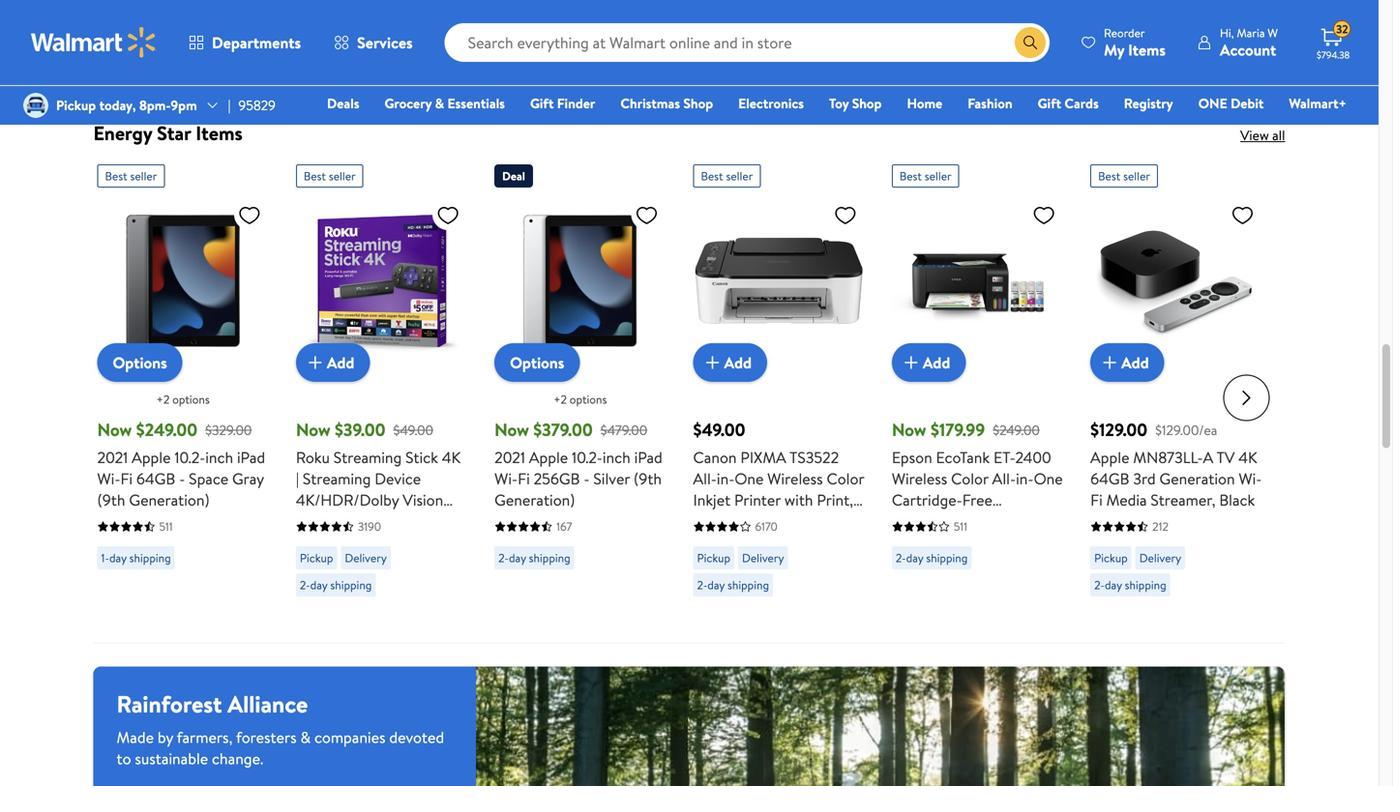 Task type: describe. For each thing, give the bounding box(es) containing it.
apple mn873ll-a tv 4k 64gb 3rd generation wi-fi media streamer, black image
[[1090, 195, 1262, 367]]

wi- inside now $379.00 $479.00 2021 apple 10.2-inch ipad wi-fi 256gb - silver (9th generation)
[[495, 468, 518, 490]]

gift cards
[[1038, 94, 1099, 113]]

farmers,
[[177, 727, 233, 749]]

gift finder
[[530, 94, 595, 113]]

view all link
[[1240, 126, 1285, 145]]

toy shop link
[[820, 93, 891, 114]]

canon pixma ts3522 all-in-one wireless color inkjet printer with print, copy and scan features image
[[693, 195, 865, 367]]

product group containing now $179.99
[[892, 157, 1063, 635]]

options link for $249.00
[[97, 344, 183, 382]]

rainforest
[[117, 689, 222, 721]]

2021 apple 10.2-inch ipad wi-fi 64gb - space gray (9th generation) image
[[97, 195, 269, 367]]

one
[[1198, 94, 1228, 113]]

| 95829
[[228, 96, 276, 115]]

212
[[1152, 519, 1169, 535]]

view all
[[1240, 126, 1285, 145]]

best for $179.99
[[900, 168, 922, 184]]

$129.00/ea
[[1155, 421, 1217, 440]]

ipad for $379.00
[[634, 447, 663, 468]]

add to favorites list, 2021 apple 10.2-inch ipad wi-fi 64gb - space gray (9th generation) image
[[238, 203, 261, 227]]

streaming down $39.00
[[334, 447, 402, 468]]

stick
[[406, 447, 438, 468]]

streamer,
[[1151, 490, 1216, 511]]

christmas
[[620, 94, 680, 113]]

energy star items
[[93, 119, 243, 146]]

gift for gift finder
[[530, 94, 554, 113]]

3rd
[[1133, 468, 1156, 490]]

pickup down media
[[1094, 550, 1128, 567]]

deals
[[327, 94, 359, 113]]

167
[[556, 519, 572, 535]]

add to favorites list, canon pixma ts3522 all-in-one wireless color inkjet printer with print, copy and scan features image
[[834, 203, 857, 227]]

ecotank
[[936, 447, 990, 468]]

hi,
[[1220, 25, 1234, 41]]

$249.00 inside now $249.00 $329.00 2021 apple 10.2-inch ipad wi-fi 64gb - space gray (9th generation)
[[136, 418, 197, 442]]

3 add to cart image from the left
[[1098, 351, 1121, 375]]

copy inside $49.00 canon pixma ts3522 all-in-one wireless color inkjet printer with print, copy and scan features
[[693, 511, 728, 532]]

controls
[[318, 532, 376, 554]]

mn873ll-
[[1133, 447, 1203, 468]]

toy shop
[[829, 94, 882, 113]]

(9th inside now $249.00 $329.00 2021 apple 10.2-inch ipad wi-fi 64gb - space gray (9th generation)
[[97, 490, 125, 511]]

device
[[375, 468, 421, 490]]

product group containing now $249.00
[[97, 157, 269, 635]]

today,
[[99, 96, 136, 115]]

options for $249.00
[[113, 352, 167, 374]]

delivery for $39.00
[[345, 550, 387, 567]]

2-day shipping down supertank
[[896, 550, 968, 567]]

- for now $249.00
[[179, 468, 185, 490]]

finder
[[557, 94, 595, 113]]

now for $249.00
[[97, 418, 132, 442]]

delivery for canon
[[742, 550, 784, 567]]

4k/hdr/dolby
[[296, 490, 399, 511]]

epson
[[892, 447, 932, 468]]

inkjet
[[693, 490, 731, 511]]

$49.00 inside $49.00 canon pixma ts3522 all-in-one wireless color inkjet printer with print, copy and scan features
[[693, 418, 745, 442]]

product group containing $129.00
[[1090, 157, 1262, 635]]

wireless for canon
[[767, 468, 823, 490]]

best seller for $39.00
[[304, 168, 356, 184]]

copy inside now $179.99 $249.00 epson ecotank et-2400 wireless color all-in-one cartridge-free supertank printer with scan and copy
[[955, 532, 991, 554]]

add for canon
[[724, 352, 752, 373]]

and for now $179.99
[[927, 532, 951, 554]]

shipping down 167
[[529, 550, 571, 567]]

now for $379.00
[[495, 418, 529, 442]]

apple inside $129.00 $129.00/ea apple mn873ll-a tv 4k 64gb 3rd generation wi- fi media streamer, black
[[1090, 447, 1130, 468]]

christmas shop link
[[612, 93, 722, 114]]

add for $39.00
[[327, 352, 354, 373]]

hi, maria w account
[[1220, 25, 1278, 60]]

add for $179.99
[[923, 352, 950, 373]]

with right remote
[[426, 511, 455, 532]]

debit
[[1231, 94, 1264, 113]]

view
[[1240, 126, 1269, 145]]

wireless for $179.99
[[892, 468, 947, 490]]

w
[[1268, 25, 1278, 41]]

with inside now $179.99 $249.00 epson ecotank et-2400 wireless color all-in-one cartridge-free supertank printer with scan and copy
[[1014, 511, 1042, 532]]

made
[[117, 727, 154, 749]]

in- inside $49.00 canon pixma ts3522 all-in-one wireless color inkjet printer with print, copy and scan features
[[717, 468, 735, 490]]

roku
[[296, 447, 330, 468]]

account
[[1220, 39, 1276, 60]]

8pm-
[[139, 96, 171, 115]]

shipping down 6170
[[728, 577, 769, 594]]

now for $39.00
[[296, 418, 331, 442]]

all- inside $49.00 canon pixma ts3522 all-in-one wireless color inkjet printer with print, copy and scan features
[[693, 468, 717, 490]]

$479.00
[[600, 421, 647, 440]]

product group containing now $379.00
[[495, 157, 666, 635]]

sustainable
[[135, 749, 208, 770]]

add to favorites list, apple mn873ll-a tv 4k 64gb 3rd generation wi-fi media streamer, black image
[[1231, 203, 1254, 227]]

2021 apple 10.2-inch ipad wi-fi 256gb - silver (9th generation) image
[[495, 195, 666, 367]]

toy
[[829, 94, 849, 113]]

walmart+ link
[[1280, 93, 1355, 114]]

space
[[189, 468, 228, 490]]

add button for $39.00
[[296, 344, 370, 382]]

wi- inside now $39.00 $49.00 roku streaming stick 4k | streaming device 4k/hdr/dolby vision with voice remote with tv controls and long- range wi-fi
[[342, 554, 365, 575]]

inch for now $249.00
[[205, 447, 233, 468]]

one debit
[[1198, 94, 1264, 113]]

pickup left the today,
[[56, 96, 96, 115]]

3 delivery from the left
[[1139, 550, 1181, 567]]

now $379.00 $479.00 2021 apple 10.2-inch ipad wi-fi 256gb - silver (9th generation)
[[495, 418, 663, 511]]

by
[[158, 727, 173, 749]]

registry
[[1124, 94, 1173, 113]]

2021 for now $249.00
[[97, 447, 128, 468]]

electronics
[[738, 94, 804, 113]]

pickup today, 8pm-9pm
[[56, 96, 197, 115]]

gift cards link
[[1029, 93, 1108, 114]]

seller for canon
[[726, 168, 753, 184]]

$329.00
[[205, 421, 252, 440]]

$129.00
[[1090, 418, 1148, 442]]

features
[[795, 511, 853, 532]]

epson ecotank et-2400 wireless color all-in-one cartridge-free supertank printer with scan and copy image
[[892, 195, 1063, 367]]

grocery & essentials link
[[376, 93, 514, 114]]

printer inside now $179.99 $249.00 epson ecotank et-2400 wireless color all-in-one cartridge-free supertank printer with scan and copy
[[963, 511, 1010, 532]]

roku streaming stick 4k | streaming device 4k/hdr/dolby vision with voice remote with tv controls and long-range wi-fi image
[[296, 195, 467, 367]]

add to favorites list, roku streaming stick 4k | streaming device 4k/hdr/dolby vision with voice remote with tv controls and long-range wi-fi image
[[436, 203, 460, 227]]

$39.00
[[335, 418, 385, 442]]

companies
[[314, 727, 386, 749]]

reorder my items
[[1104, 25, 1166, 60]]

95829
[[238, 96, 276, 115]]

with left voice
[[296, 511, 325, 532]]

color for canon
[[827, 468, 864, 490]]

shipping down supertank
[[926, 550, 968, 567]]

fi inside now $379.00 $479.00 2021 apple 10.2-inch ipad wi-fi 256gb - silver (9th generation)
[[518, 468, 530, 490]]

& inside 'link'
[[435, 94, 444, 113]]

home
[[907, 94, 943, 113]]

best seller for canon
[[701, 168, 753, 184]]

pickup down voice
[[300, 550, 333, 567]]

wi- inside $129.00 $129.00/ea apple mn873ll-a tv 4k 64gb 3rd generation wi- fi media streamer, black
[[1239, 468, 1262, 490]]

media
[[1106, 490, 1147, 511]]

fashion
[[968, 94, 1013, 113]]

& inside "rainforest alliance made by farmers, foresters & companies devoted to sustainable change."
[[300, 727, 311, 749]]

fi inside $129.00 $129.00/ea apple mn873ll-a tv 4k 64gb 3rd generation wi- fi media streamer, black
[[1090, 490, 1103, 511]]

my
[[1104, 39, 1124, 60]]

supertank
[[892, 511, 960, 532]]

next slide for product carousel list image
[[1223, 375, 1270, 421]]

deals link
[[318, 93, 368, 114]]

pixma
[[740, 447, 786, 468]]

grocery & essentials
[[385, 94, 505, 113]]

scan inside $49.00 canon pixma ts3522 all-in-one wireless color inkjet printer with print, copy and scan features
[[760, 511, 791, 532]]

generation
[[1160, 468, 1235, 490]]

shipping down range on the left
[[330, 577, 372, 594]]

add to cart image for $49.00
[[701, 351, 724, 375]]

all
[[1272, 126, 1285, 145]]

remote
[[369, 511, 422, 532]]

to
[[117, 749, 131, 770]]

Walmart Site-Wide search field
[[445, 23, 1050, 62]]

rainforest alliance made by farmers, foresters & companies devoted to sustainable change.
[[117, 689, 444, 770]]

maria
[[1237, 25, 1265, 41]]

shipping down 212
[[1125, 577, 1166, 594]]

range
[[296, 554, 338, 575]]

fi inside now $249.00 $329.00 2021 apple 10.2-inch ipad wi-fi 64gb - space gray (9th generation)
[[120, 468, 133, 490]]

1 511 from the left
[[159, 519, 173, 535]]



Task type: vqa. For each thing, say whether or not it's contained in the screenshot.
Hi, Kendall P Account
no



Task type: locate. For each thing, give the bounding box(es) containing it.
3 best seller from the left
[[701, 168, 753, 184]]

2 product group from the left
[[296, 157, 467, 635]]

scan
[[760, 511, 791, 532], [892, 532, 923, 554]]

1 gift from the left
[[530, 94, 554, 113]]

Search search field
[[445, 23, 1050, 62]]

now inside now $379.00 $479.00 2021 apple 10.2-inch ipad wi-fi 256gb - silver (9th generation)
[[495, 418, 529, 442]]

best seller down "registry" link
[[1098, 168, 1150, 184]]

all- right ecotank
[[992, 468, 1016, 490]]

$249.00
[[136, 418, 197, 442], [993, 421, 1040, 440]]

0 horizontal spatial gift
[[530, 94, 554, 113]]

best seller for $179.99
[[900, 168, 952, 184]]

1 horizontal spatial scan
[[892, 532, 923, 554]]

electronics link
[[730, 93, 813, 114]]

10.2- for now $379.00
[[572, 447, 603, 468]]

gift finder link
[[521, 93, 604, 114]]

add to favorites list, epson ecotank et-2400 wireless color all-in-one cartridge-free supertank printer with scan and copy image
[[1032, 203, 1056, 227]]

1 horizontal spatial items
[[1128, 39, 1166, 60]]

silver
[[593, 468, 630, 490]]

day
[[109, 550, 127, 567], [509, 550, 526, 567], [906, 550, 923, 567], [310, 577, 327, 594], [708, 577, 725, 594], [1105, 577, 1122, 594]]

2021 for now $379.00
[[495, 447, 525, 468]]

2 inch from the left
[[603, 447, 631, 468]]

0 horizontal spatial printer
[[734, 490, 781, 511]]

2 add from the left
[[724, 352, 752, 373]]

canon
[[693, 447, 737, 468]]

energy star. products must achieve high levels of energy efficiency set by the epa. learn more image
[[117, 0, 209, 74]]

0 horizontal spatial (9th
[[97, 490, 125, 511]]

add to cart image for now
[[900, 351, 923, 375]]

1 now from the left
[[97, 418, 132, 442]]

vision
[[403, 490, 443, 511]]

5 best from the left
[[1098, 168, 1121, 184]]

one inside $49.00 canon pixma ts3522 all-in-one wireless color inkjet printer with print, copy and scan features
[[735, 468, 764, 490]]

1 horizontal spatial $249.00
[[993, 421, 1040, 440]]

1 horizontal spatial gift
[[1038, 94, 1061, 113]]

$49.00 inside now $39.00 $49.00 roku streaming stick 4k | streaming device 4k/hdr/dolby vision with voice remote with tv controls and long- range wi-fi
[[393, 421, 433, 440]]

inch down $329.00
[[205, 447, 233, 468]]

2 delivery from the left
[[742, 550, 784, 567]]

10.2- inside now $249.00 $329.00 2021 apple 10.2-inch ipad wi-fi 64gb - space gray (9th generation)
[[175, 447, 205, 468]]

seller down energy on the left top
[[130, 168, 157, 184]]

wireless inside $49.00 canon pixma ts3522 all-in-one wireless color inkjet printer with print, copy and scan features
[[767, 468, 823, 490]]

2 horizontal spatial apple
[[1090, 447, 1130, 468]]

print,
[[817, 490, 853, 511]]

1 horizontal spatial add to cart image
[[900, 351, 923, 375]]

2 shop from the left
[[852, 94, 882, 113]]

1 best seller from the left
[[105, 168, 157, 184]]

printer right supertank
[[963, 511, 1010, 532]]

color inside $49.00 canon pixma ts3522 all-in-one wireless color inkjet printer with print, copy and scan features
[[827, 468, 864, 490]]

now inside now $179.99 $249.00 epson ecotank et-2400 wireless color all-in-one cartridge-free supertank printer with scan and copy
[[892, 418, 926, 442]]

and left the long-
[[380, 532, 404, 554]]

0 horizontal spatial 10.2-
[[175, 447, 205, 468]]

| inside now $39.00 $49.00 roku streaming stick 4k | streaming device 4k/hdr/dolby vision with voice remote with tv controls and long- range wi-fi
[[296, 468, 299, 490]]

add button for canon
[[693, 344, 767, 382]]

| left the 95829
[[228, 96, 231, 115]]

2 horizontal spatial add to cart image
[[1098, 351, 1121, 375]]

$794.38
[[1317, 48, 1350, 61]]

0 horizontal spatial $49.00
[[393, 421, 433, 440]]

best seller down energy on the left top
[[105, 168, 157, 184]]

add to cart image
[[701, 351, 724, 375], [900, 351, 923, 375], [1098, 351, 1121, 375]]

1 generation) from the left
[[129, 490, 210, 511]]

product group containing now $39.00
[[296, 157, 467, 635]]

1 inch from the left
[[205, 447, 233, 468]]

0 horizontal spatial apple
[[132, 447, 171, 468]]

add to favorites list, 2021 apple 10.2-inch ipad wi-fi 256gb - silver (9th generation) image
[[635, 203, 658, 227]]

pickup
[[56, 96, 96, 115], [300, 550, 333, 567], [697, 550, 730, 567], [1094, 550, 1128, 567]]

0 horizontal spatial tv
[[296, 532, 314, 554]]

2021
[[97, 447, 128, 468], [495, 447, 525, 468]]

2 best seller from the left
[[304, 168, 356, 184]]

2021 inside now $249.00 $329.00 2021 apple 10.2-inch ipad wi-fi 64gb - space gray (9th generation)
[[97, 447, 128, 468]]

2 add button from the left
[[693, 344, 767, 382]]

seller down 'registry' at the right
[[1123, 168, 1150, 184]]

fi left media
[[1090, 490, 1103, 511]]

2-day shipping down 6170
[[697, 577, 769, 594]]

1 4k from the left
[[442, 447, 461, 468]]

essentials
[[447, 94, 505, 113]]

+2 up $379.00
[[554, 392, 567, 408]]

1 horizontal spatial shop
[[852, 94, 882, 113]]

color up features
[[827, 468, 864, 490]]

inch inside now $249.00 $329.00 2021 apple 10.2-inch ipad wi-fi 64gb - space gray (9th generation)
[[205, 447, 233, 468]]

4k for $129.00/ea
[[1239, 447, 1257, 468]]

printer inside $49.00 canon pixma ts3522 all-in-one wireless color inkjet printer with print, copy and scan features
[[734, 490, 781, 511]]

+2 options for now $379.00
[[554, 392, 607, 408]]

best down home
[[900, 168, 922, 184]]

printer up 6170
[[734, 490, 781, 511]]

1 horizontal spatial ipad
[[634, 447, 663, 468]]

add button for $179.99
[[892, 344, 966, 382]]

$49.00 up stick on the bottom
[[393, 421, 433, 440]]

1 horizontal spatial options
[[510, 352, 564, 374]]

1 horizontal spatial |
[[296, 468, 299, 490]]

2 add to cart image from the left
[[900, 351, 923, 375]]

0 horizontal spatial scan
[[760, 511, 791, 532]]

1 vertical spatial items
[[196, 119, 243, 146]]

gift
[[530, 94, 554, 113], [1038, 94, 1061, 113]]

$379.00
[[533, 418, 593, 442]]

1 all- from the left
[[693, 468, 717, 490]]

now for $179.99
[[892, 418, 926, 442]]

4 seller from the left
[[925, 168, 952, 184]]

1 product group from the left
[[97, 157, 269, 635]]

0 horizontal spatial and
[[380, 532, 404, 554]]

shop for christmas shop
[[683, 94, 713, 113]]

$249.00 up et- at the bottom right of the page
[[993, 421, 1040, 440]]

3 best from the left
[[701, 168, 723, 184]]

4 best seller from the left
[[900, 168, 952, 184]]

all- left pixma
[[693, 468, 717, 490]]

4k inside $129.00 $129.00/ea apple mn873ll-a tv 4k 64gb 3rd generation wi- fi media streamer, black
[[1239, 447, 1257, 468]]

best for canon
[[701, 168, 723, 184]]

1 +2 options from the left
[[156, 392, 210, 408]]

2 apple from the left
[[529, 447, 568, 468]]

add to cart image up $129.00
[[1098, 351, 1121, 375]]

0 horizontal spatial &
[[300, 727, 311, 749]]

0 horizontal spatial add to cart image
[[701, 351, 724, 375]]

tv inside now $39.00 $49.00 roku streaming stick 4k | streaming device 4k/hdr/dolby vision with voice remote with tv controls and long- range wi-fi
[[296, 532, 314, 554]]

wi- left 256gb
[[495, 468, 518, 490]]

$249.00 left $329.00
[[136, 418, 197, 442]]

fi up 1-day shipping
[[120, 468, 133, 490]]

delivery down 3190
[[345, 550, 387, 567]]

0 horizontal spatial +2
[[156, 392, 170, 408]]

items right my
[[1128, 39, 1166, 60]]

shop
[[683, 94, 713, 113], [852, 94, 882, 113]]

home link
[[898, 93, 951, 114]]

1 horizontal spatial generation)
[[495, 490, 575, 511]]

1 apple from the left
[[132, 447, 171, 468]]

apple inside now $379.00 $479.00 2021 apple 10.2-inch ipad wi-fi 256gb - silver (9th generation)
[[529, 447, 568, 468]]

change.
[[212, 749, 263, 770]]

color for $179.99
[[951, 468, 989, 490]]

2 horizontal spatial and
[[927, 532, 951, 554]]

generation) inside now $249.00 $329.00 2021 apple 10.2-inch ipad wi-fi 64gb - space gray (9th generation)
[[129, 490, 210, 511]]

add to cart image up epson
[[900, 351, 923, 375]]

4 best from the left
[[900, 168, 922, 184]]

shop right toy
[[852, 94, 882, 113]]

2 4k from the left
[[1239, 447, 1257, 468]]

ipad
[[237, 447, 265, 468], [634, 447, 663, 468]]

gift for gift cards
[[1038, 94, 1061, 113]]

services
[[357, 32, 413, 53]]

0 horizontal spatial -
[[179, 468, 185, 490]]

1 wireless from the left
[[767, 468, 823, 490]]

1 vertical spatial |
[[296, 468, 299, 490]]

1-day shipping
[[101, 550, 171, 567]]

$249.00 inside now $179.99 $249.00 epson ecotank et-2400 wireless color all-in-one cartridge-free supertank printer with scan and copy
[[993, 421, 1040, 440]]

now inside now $39.00 $49.00 roku streaming stick 4k | streaming device 4k/hdr/dolby vision with voice remote with tv controls and long- range wi-fi
[[296, 418, 331, 442]]

add button up $179.99
[[892, 344, 966, 382]]

seller down 'deals' link on the left top of the page
[[329, 168, 356, 184]]

christmas shop
[[620, 94, 713, 113]]

product group containing $49.00
[[693, 157, 865, 635]]

(9th right silver
[[634, 468, 662, 490]]

with left print, on the bottom right of the page
[[785, 490, 813, 511]]

registry link
[[1115, 93, 1182, 114]]

tv left controls
[[296, 532, 314, 554]]

(9th
[[634, 468, 662, 490], [97, 490, 125, 511]]

free
[[962, 490, 993, 511]]

1 horizontal spatial and
[[732, 511, 756, 532]]

add button
[[296, 344, 370, 382], [693, 344, 767, 382], [892, 344, 966, 382], [1090, 344, 1165, 382]]

1 vertical spatial &
[[300, 727, 311, 749]]

items for reorder my items
[[1128, 39, 1166, 60]]

add button up $129.00
[[1090, 344, 1165, 382]]

2 options from the left
[[570, 392, 607, 408]]

color
[[827, 468, 864, 490], [951, 468, 989, 490]]

+2 for $379.00
[[554, 392, 567, 408]]

apple for $379.00
[[529, 447, 568, 468]]

apple for $249.00
[[132, 447, 171, 468]]

0 horizontal spatial copy
[[693, 511, 728, 532]]

departments button
[[172, 19, 317, 66]]

1 horizontal spatial all-
[[992, 468, 1016, 490]]

3 now from the left
[[495, 418, 529, 442]]

1-
[[101, 550, 109, 567]]

0 horizontal spatial options
[[113, 352, 167, 374]]

deal
[[502, 168, 525, 184]]

with
[[785, 490, 813, 511], [296, 511, 325, 532], [426, 511, 455, 532], [1014, 511, 1042, 532]]

now inside now $249.00 $329.00 2021 apple 10.2-inch ipad wi-fi 64gb - space gray (9th generation)
[[97, 418, 132, 442]]

best seller
[[105, 168, 157, 184], [304, 168, 356, 184], [701, 168, 753, 184], [900, 168, 952, 184], [1098, 168, 1150, 184]]

apple down $379.00
[[529, 447, 568, 468]]

1 one from the left
[[735, 468, 764, 490]]

1 ipad from the left
[[237, 447, 265, 468]]

in- inside now $179.99 $249.00 epson ecotank et-2400 wireless color all-in-one cartridge-free supertank printer with scan and copy
[[1016, 468, 1034, 490]]

0 horizontal spatial generation)
[[129, 490, 210, 511]]

1 horizontal spatial (9th
[[634, 468, 662, 490]]

4 add from the left
[[1121, 352, 1149, 373]]

0 horizontal spatial one
[[735, 468, 764, 490]]

4 product group from the left
[[693, 157, 865, 635]]

wi- inside now $249.00 $329.00 2021 apple 10.2-inch ipad wi-fi 64gb - space gray (9th generation)
[[97, 468, 120, 490]]

2 +2 options from the left
[[554, 392, 607, 408]]

0 vertical spatial &
[[435, 94, 444, 113]]

1 horizontal spatial one
[[1034, 468, 1063, 490]]

2021 inside now $379.00 $479.00 2021 apple 10.2-inch ipad wi-fi 256gb - silver (9th generation)
[[495, 447, 525, 468]]

0 horizontal spatial items
[[196, 119, 243, 146]]

1 10.2- from the left
[[175, 447, 205, 468]]

0 horizontal spatial color
[[827, 468, 864, 490]]

ipad inside now $379.00 $479.00 2021 apple 10.2-inch ipad wi-fi 256gb - silver (9th generation)
[[634, 447, 663, 468]]

inch inside now $379.00 $479.00 2021 apple 10.2-inch ipad wi-fi 256gb - silver (9th generation)
[[603, 447, 631, 468]]

options link for $379.00
[[495, 344, 580, 382]]

best
[[105, 168, 127, 184], [304, 168, 326, 184], [701, 168, 723, 184], [900, 168, 922, 184], [1098, 168, 1121, 184]]

1 horizontal spatial options
[[570, 392, 607, 408]]

1 horizontal spatial apple
[[529, 447, 568, 468]]

one inside now $179.99 $249.00 epson ecotank et-2400 wireless color all-in-one cartridge-free supertank printer with scan and copy
[[1034, 468, 1063, 490]]

2 options from the left
[[510, 352, 564, 374]]

0 vertical spatial tv
[[1217, 447, 1235, 468]]

scan inside now $179.99 $249.00 epson ecotank et-2400 wireless color all-in-one cartridge-free supertank printer with scan and copy
[[892, 532, 923, 554]]

apple left space
[[132, 447, 171, 468]]

1 horizontal spatial 4k
[[1239, 447, 1257, 468]]

2400
[[1015, 447, 1051, 468]]

5 seller from the left
[[1123, 168, 1150, 184]]

0 horizontal spatial ipad
[[237, 447, 265, 468]]

shop right christmas
[[683, 94, 713, 113]]

2 seller from the left
[[329, 168, 356, 184]]

2 gift from the left
[[1038, 94, 1061, 113]]

2-day shipping down range on the left
[[300, 577, 372, 594]]

seller down home link
[[925, 168, 952, 184]]

2 511 from the left
[[954, 519, 967, 535]]

1 - from the left
[[179, 468, 185, 490]]

- inside now $249.00 $329.00 2021 apple 10.2-inch ipad wi-fi 64gb - space gray (9th generation)
[[179, 468, 185, 490]]

0 horizontal spatial +2 options
[[156, 392, 210, 408]]

1 horizontal spatial 2021
[[495, 447, 525, 468]]

511
[[159, 519, 173, 535], [954, 519, 967, 535]]

one debit link
[[1190, 93, 1273, 114]]

0 horizontal spatial options link
[[97, 344, 183, 382]]

product group
[[97, 157, 269, 635], [296, 157, 467, 635], [495, 157, 666, 635], [693, 157, 865, 635], [892, 157, 1063, 635], [1090, 157, 1262, 635]]

- left space
[[179, 468, 185, 490]]

and right inkjet
[[732, 511, 756, 532]]

fi down 3190
[[365, 554, 377, 575]]

0 horizontal spatial 511
[[159, 519, 173, 535]]

best down christmas shop
[[701, 168, 723, 184]]

1 horizontal spatial options link
[[495, 344, 580, 382]]

2 color from the left
[[951, 468, 989, 490]]

inch for now $379.00
[[603, 447, 631, 468]]

add button up $39.00
[[296, 344, 370, 382]]

64gb inside now $249.00 $329.00 2021 apple 10.2-inch ipad wi-fi 64gb - space gray (9th generation)
[[136, 468, 175, 490]]

3190
[[358, 519, 381, 535]]

2 +2 from the left
[[554, 392, 567, 408]]

$129.00 $129.00/ea apple mn873ll-a tv 4k 64gb 3rd generation wi- fi media streamer, black
[[1090, 418, 1262, 511]]

ipad inside now $249.00 $329.00 2021 apple 10.2-inch ipad wi-fi 64gb - space gray (9th generation)
[[237, 447, 265, 468]]

0 horizontal spatial delivery
[[345, 550, 387, 567]]

wi- up 1-
[[97, 468, 120, 490]]

$49.00
[[693, 418, 745, 442], [393, 421, 433, 440]]

3 seller from the left
[[726, 168, 753, 184]]

2 best from the left
[[304, 168, 326, 184]]

+2 for $249.00
[[156, 392, 170, 408]]

+2 options up $329.00
[[156, 392, 210, 408]]

1 horizontal spatial color
[[951, 468, 989, 490]]

10.2- down $329.00
[[175, 447, 205, 468]]

1 +2 from the left
[[156, 392, 170, 408]]

now $179.99 $249.00 epson ecotank et-2400 wireless color all-in-one cartridge-free supertank printer with scan and copy
[[892, 418, 1063, 554]]

(9th inside now $379.00 $479.00 2021 apple 10.2-inch ipad wi-fi 256gb - silver (9th generation)
[[634, 468, 662, 490]]

2 ipad from the left
[[634, 447, 663, 468]]

and inside $49.00 canon pixma ts3522 all-in-one wireless color inkjet printer with print, copy and scan features
[[732, 511, 756, 532]]

apple down $129.00
[[1090, 447, 1130, 468]]

0 horizontal spatial wireless
[[767, 468, 823, 490]]

options up $329.00
[[172, 392, 210, 408]]

2 in- from the left
[[1016, 468, 1034, 490]]

2 10.2- from the left
[[572, 447, 603, 468]]

best down 'deals' link on the left top of the page
[[304, 168, 326, 184]]

1 horizontal spatial tv
[[1217, 447, 1235, 468]]

options for now $379.00
[[570, 392, 607, 408]]

0 horizontal spatial 2021
[[97, 447, 128, 468]]

search icon image
[[1023, 35, 1038, 50]]

0 vertical spatial items
[[1128, 39, 1166, 60]]

all- inside now $179.99 $249.00 epson ecotank et-2400 wireless color all-in-one cartridge-free supertank printer with scan and copy
[[992, 468, 1016, 490]]

devoted
[[389, 727, 444, 749]]

streaming up voice
[[303, 468, 371, 490]]

ipad down $329.00
[[237, 447, 265, 468]]

seller for $179.99
[[925, 168, 952, 184]]

generation) inside now $379.00 $479.00 2021 apple 10.2-inch ipad wi-fi 256gb - silver (9th generation)
[[495, 490, 575, 511]]

1 horizontal spatial +2
[[554, 392, 567, 408]]

2-day shipping down 212
[[1094, 577, 1166, 594]]

1 horizontal spatial -
[[584, 468, 590, 490]]

seller down electronics
[[726, 168, 753, 184]]

apple inside now $249.00 $329.00 2021 apple 10.2-inch ipad wi-fi 64gb - space gray (9th generation)
[[132, 447, 171, 468]]

1 horizontal spatial 511
[[954, 519, 967, 535]]

1 horizontal spatial in-
[[1016, 468, 1034, 490]]

4k
[[442, 447, 461, 468], [1239, 447, 1257, 468]]

wireless inside now $179.99 $249.00 epson ecotank et-2400 wireless color all-in-one cartridge-free supertank printer with scan and copy
[[892, 468, 947, 490]]

| right "gray"
[[296, 468, 299, 490]]

- left silver
[[584, 468, 590, 490]]

scan left features
[[760, 511, 791, 532]]

1 delivery from the left
[[345, 550, 387, 567]]

pickup down inkjet
[[697, 550, 730, 567]]

$49.00 canon pixma ts3522 all-in-one wireless color inkjet printer with print, copy and scan features
[[693, 418, 864, 532]]

511 down free
[[954, 519, 967, 535]]

4 add button from the left
[[1090, 344, 1165, 382]]

1 horizontal spatial &
[[435, 94, 444, 113]]

gift left the finder
[[530, 94, 554, 113]]

+2 options up $379.00
[[554, 392, 607, 408]]

generation) up 167
[[495, 490, 575, 511]]

+2 options for now $249.00
[[156, 392, 210, 408]]

3 add button from the left
[[892, 344, 966, 382]]

options
[[172, 392, 210, 408], [570, 392, 607, 408]]

3 product group from the left
[[495, 157, 666, 635]]

best seller down electronics
[[701, 168, 753, 184]]

- for now $379.00
[[584, 468, 590, 490]]

delivery down 212
[[1139, 550, 1181, 567]]

4k inside now $39.00 $49.00 roku streaming stick 4k | streaming device 4k/hdr/dolby vision with voice remote with tv controls and long- range wi-fi
[[442, 447, 461, 468]]

2 all- from the left
[[992, 468, 1016, 490]]

4 now from the left
[[892, 418, 926, 442]]

2 wireless from the left
[[892, 468, 947, 490]]

5 product group from the left
[[892, 157, 1063, 635]]

energy
[[93, 119, 152, 146]]

5 best seller from the left
[[1098, 168, 1150, 184]]

1 options from the left
[[172, 392, 210, 408]]

0 horizontal spatial 64gb
[[136, 468, 175, 490]]

0 horizontal spatial 4k
[[442, 447, 461, 468]]

add
[[327, 352, 354, 373], [724, 352, 752, 373], [923, 352, 950, 373], [1121, 352, 1149, 373]]

tv right a
[[1217, 447, 1235, 468]]

color inside now $179.99 $249.00 epson ecotank et-2400 wireless color all-in-one cartridge-free supertank printer with scan and copy
[[951, 468, 989, 490]]

generation)
[[129, 490, 210, 511], [495, 490, 575, 511]]

32
[[1336, 21, 1348, 37]]

1 options from the left
[[113, 352, 167, 374]]

now $39.00 $49.00 roku streaming stick 4k | streaming device 4k/hdr/dolby vision with voice remote with tv controls and long- range wi-fi
[[296, 418, 461, 575]]

- inside now $379.00 $479.00 2021 apple 10.2-inch ipad wi-fi 256gb - silver (9th generation)
[[584, 468, 590, 490]]

delivery down 6170
[[742, 550, 784, 567]]

add to cart image
[[304, 351, 327, 375]]

64gb inside $129.00 $129.00/ea apple mn873ll-a tv 4k 64gb 3rd generation wi- fi media streamer, black
[[1090, 468, 1130, 490]]

best for $39.00
[[304, 168, 326, 184]]

items down | 95829
[[196, 119, 243, 146]]

fi left 256gb
[[518, 468, 530, 490]]

1 horizontal spatial printer
[[963, 511, 1010, 532]]

2 2021 from the left
[[495, 447, 525, 468]]

2-day shipping down 167
[[498, 550, 571, 567]]

10.2- for now $249.00
[[175, 447, 205, 468]]

ts3522
[[790, 447, 839, 468]]

one
[[735, 468, 764, 490], [1034, 468, 1063, 490]]

copy left 6170
[[693, 511, 728, 532]]

2 generation) from the left
[[495, 490, 575, 511]]

ipad for $249.00
[[237, 447, 265, 468]]

+2 options
[[156, 392, 210, 408], [554, 392, 607, 408]]

0 horizontal spatial options
[[172, 392, 210, 408]]

in- right et- at the bottom right of the page
[[1016, 468, 1034, 490]]

1 horizontal spatial 64gb
[[1090, 468, 1130, 490]]

1 horizontal spatial copy
[[955, 532, 991, 554]]

scan down 'cartridge-'
[[892, 532, 923, 554]]

1 horizontal spatial delivery
[[742, 550, 784, 567]]

walmart image
[[31, 27, 157, 58]]

2 64gb from the left
[[1090, 468, 1130, 490]]

1 color from the left
[[827, 468, 864, 490]]

inch down $479.00
[[603, 447, 631, 468]]

& right foresters
[[300, 727, 311, 749]]

and inside now $39.00 $49.00 roku streaming stick 4k | streaming device 4k/hdr/dolby vision with voice remote with tv controls and long- range wi-fi
[[380, 532, 404, 554]]

4k right a
[[1239, 447, 1257, 468]]

1 in- from the left
[[717, 468, 735, 490]]

3 apple from the left
[[1090, 447, 1130, 468]]

10.2- inside now $379.00 $479.00 2021 apple 10.2-inch ipad wi-fi 256gb - silver (9th generation)
[[572, 447, 603, 468]]

511 up 1-day shipping
[[159, 519, 173, 535]]

wi- right range on the left
[[342, 554, 365, 575]]

items inside reorder my items
[[1128, 39, 1166, 60]]

2 - from the left
[[584, 468, 590, 490]]

seller for $39.00
[[329, 168, 356, 184]]

 image
[[23, 93, 48, 118]]

options for now $249.00
[[172, 392, 210, 408]]

foresters
[[236, 727, 297, 749]]

0 horizontal spatial shop
[[683, 94, 713, 113]]

64gb left space
[[136, 468, 175, 490]]

2 now from the left
[[296, 418, 331, 442]]

with inside $49.00 canon pixma ts3522 all-in-one wireless color inkjet printer with print, copy and scan features
[[785, 490, 813, 511]]

0 vertical spatial |
[[228, 96, 231, 115]]

1 options link from the left
[[97, 344, 183, 382]]

1 add button from the left
[[296, 344, 370, 382]]

shop for toy shop
[[852, 94, 882, 113]]

alliance
[[228, 689, 308, 721]]

1 horizontal spatial wireless
[[892, 468, 947, 490]]

add to cart image up canon
[[701, 351, 724, 375]]

-
[[179, 468, 185, 490], [584, 468, 590, 490]]

best seller down 'deals' link on the left top of the page
[[304, 168, 356, 184]]

cards
[[1065, 94, 1099, 113]]

1 2021 from the left
[[97, 447, 128, 468]]

wireless up features
[[767, 468, 823, 490]]

walmart+
[[1289, 94, 1347, 113]]

3 add from the left
[[923, 352, 950, 373]]

wireless
[[767, 468, 823, 490], [892, 468, 947, 490]]

copy down free
[[955, 532, 991, 554]]

1 horizontal spatial inch
[[603, 447, 631, 468]]

2 horizontal spatial delivery
[[1139, 550, 1181, 567]]

gift left cards in the right top of the page
[[1038, 94, 1061, 113]]

1 best from the left
[[105, 168, 127, 184]]

1 add to cart image from the left
[[701, 351, 724, 375]]

1 vertical spatial tv
[[296, 532, 314, 554]]

shipping right 1-
[[129, 550, 171, 567]]

fashion link
[[959, 93, 1021, 114]]

options for $379.00
[[510, 352, 564, 374]]

9pm
[[171, 96, 197, 115]]

long-
[[407, 532, 446, 554]]

tv inside $129.00 $129.00/ea apple mn873ll-a tv 4k 64gb 3rd generation wi- fi media streamer, black
[[1217, 447, 1235, 468]]

and inside now $179.99 $249.00 epson ecotank et-2400 wireless color all-in-one cartridge-free supertank printer with scan and copy
[[927, 532, 951, 554]]

black
[[1219, 490, 1255, 511]]

1 seller from the left
[[130, 168, 157, 184]]

2-day shipping
[[498, 550, 571, 567], [896, 550, 968, 567], [300, 577, 372, 594], [697, 577, 769, 594], [1094, 577, 1166, 594]]

one right inkjet
[[735, 468, 764, 490]]

gray
[[232, 468, 264, 490]]

4k right stick on the bottom
[[442, 447, 461, 468]]

6 product group from the left
[[1090, 157, 1262, 635]]

inch
[[205, 447, 233, 468], [603, 447, 631, 468]]

cartridge-
[[892, 490, 962, 511]]

items for energy star items
[[196, 119, 243, 146]]

best down cards in the right top of the page
[[1098, 168, 1121, 184]]

1 horizontal spatial $49.00
[[693, 418, 745, 442]]

4k for $39.00
[[442, 447, 461, 468]]

0 horizontal spatial all-
[[693, 468, 717, 490]]

64gb
[[136, 468, 175, 490], [1090, 468, 1130, 490]]

services button
[[317, 19, 429, 66]]

2 one from the left
[[1034, 468, 1063, 490]]

0 horizontal spatial inch
[[205, 447, 233, 468]]

0 horizontal spatial in-
[[717, 468, 735, 490]]

2 options link from the left
[[495, 344, 580, 382]]

in- left pixma
[[717, 468, 735, 490]]

1 add from the left
[[327, 352, 354, 373]]

(9th up 1-
[[97, 490, 125, 511]]

color left et- at the bottom right of the page
[[951, 468, 989, 490]]

generation) up 1-day shipping
[[129, 490, 210, 511]]

1 horizontal spatial +2 options
[[554, 392, 607, 408]]

1 shop from the left
[[683, 94, 713, 113]]

options link
[[97, 344, 183, 382], [495, 344, 580, 382]]

et-
[[994, 447, 1015, 468]]

fi inside now $39.00 $49.00 roku streaming stick 4k | streaming device 4k/hdr/dolby vision with voice remote with tv controls and long- range wi-fi
[[365, 554, 377, 575]]

printer
[[734, 490, 781, 511], [963, 511, 1010, 532]]

star
[[157, 119, 191, 146]]

and for now $39.00
[[380, 532, 404, 554]]

a
[[1203, 447, 1213, 468]]

best down energy on the left top
[[105, 168, 127, 184]]

0 horizontal spatial $249.00
[[136, 418, 197, 442]]

1 horizontal spatial 10.2-
[[572, 447, 603, 468]]

0 horizontal spatial |
[[228, 96, 231, 115]]

reorder
[[1104, 25, 1145, 41]]

+2 up now $249.00 $329.00 2021 apple 10.2-inch ipad wi-fi 64gb - space gray (9th generation)
[[156, 392, 170, 408]]

1 64gb from the left
[[136, 468, 175, 490]]



